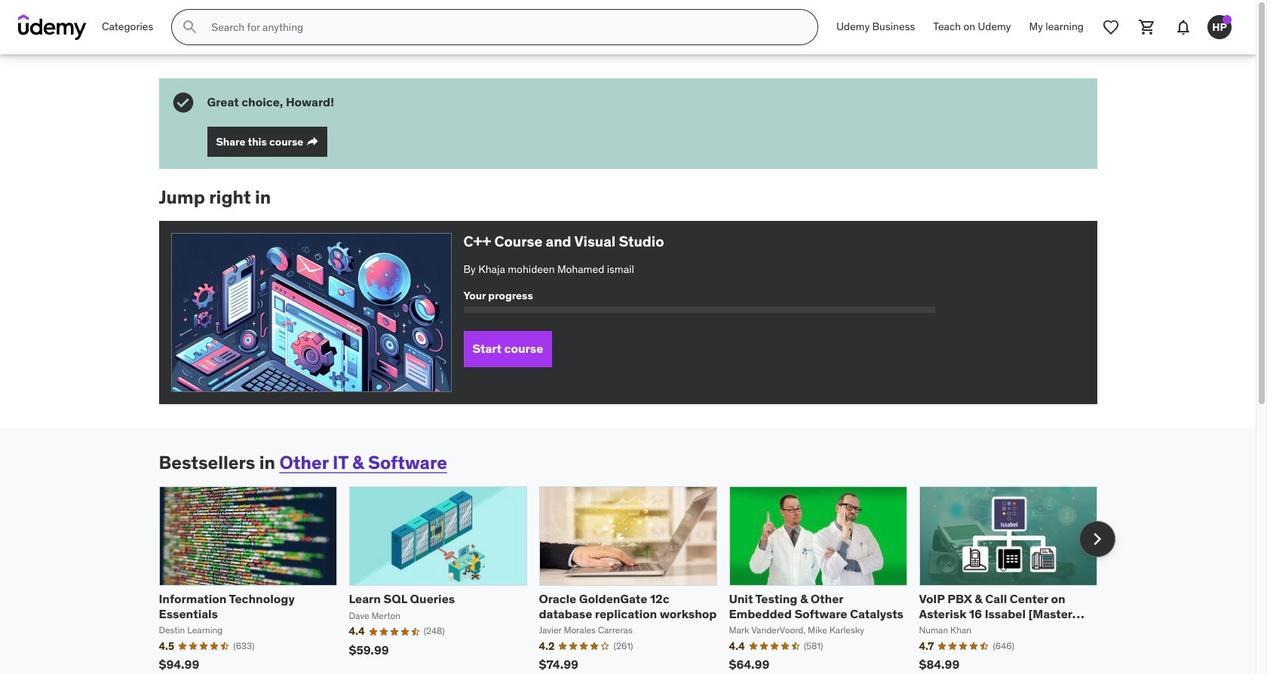 Task type: describe. For each thing, give the bounding box(es) containing it.
notifications image
[[1175, 18, 1193, 36]]

xsmall image
[[307, 136, 319, 148]]

carousel element
[[159, 486, 1116, 675]]

shopping cart with 0 items image
[[1139, 18, 1157, 36]]

wishlist image
[[1103, 18, 1121, 36]]



Task type: vqa. For each thing, say whether or not it's contained in the screenshot.
Shopping cart with 0 items image
yes



Task type: locate. For each thing, give the bounding box(es) containing it.
submit search image
[[181, 18, 199, 36]]

udemy image
[[18, 14, 87, 40]]

you have alerts image
[[1223, 15, 1232, 24]]

Search for anything text field
[[209, 14, 800, 40]]

next image
[[1086, 528, 1110, 552]]



